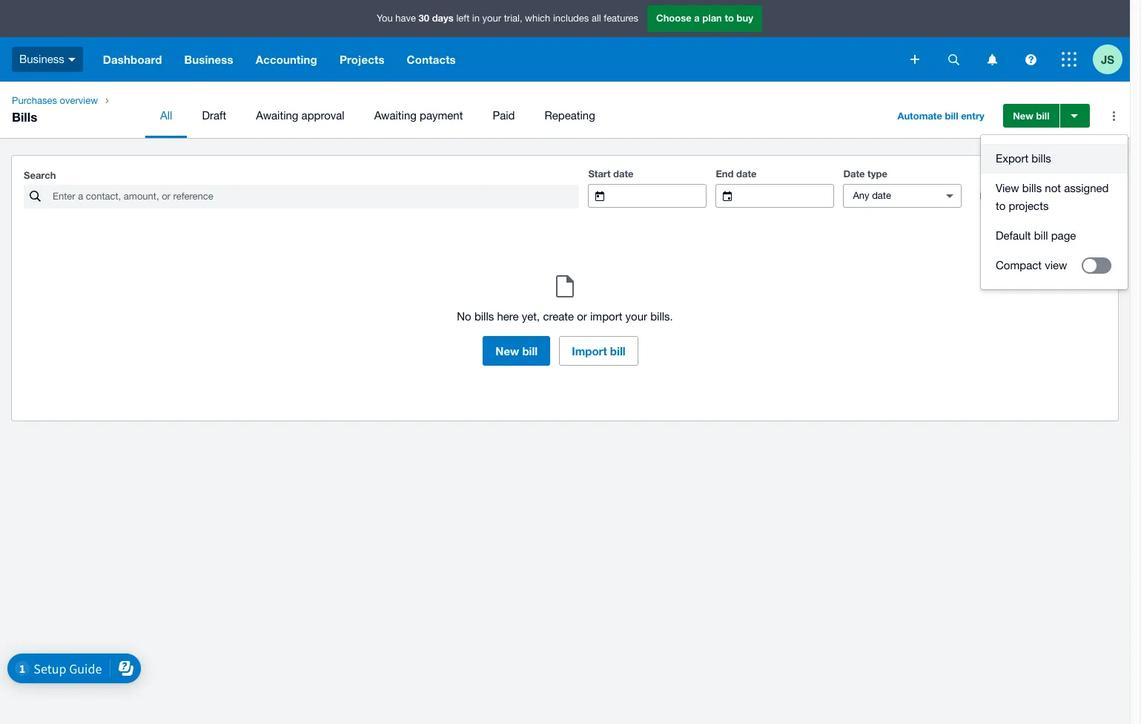 Task type: locate. For each thing, give the bounding box(es) containing it.
import
[[591, 310, 623, 323]]

End date field
[[744, 185, 834, 207]]

export bills button
[[982, 144, 1129, 174]]

here
[[497, 310, 519, 323]]

in
[[473, 13, 480, 24]]

0 horizontal spatial new
[[496, 344, 520, 358]]

bill down yet,
[[523, 344, 538, 358]]

menu inside "bills" navigation
[[145, 93, 877, 138]]

assigned
[[1065, 182, 1110, 194]]

new bill down 'here'
[[496, 344, 538, 358]]

contacts button
[[396, 37, 467, 82]]

bill left entry
[[946, 110, 959, 122]]

automate bill entry
[[898, 110, 985, 122]]

group
[[982, 135, 1129, 289]]

group containing export bills
[[982, 135, 1129, 289]]

to left buy
[[725, 12, 735, 24]]

2 vertical spatial bills
[[475, 310, 494, 323]]

business button up "purchases overview"
[[0, 37, 92, 82]]

awaiting left approval
[[256, 109, 299, 122]]

new bill
[[1014, 110, 1050, 122], [496, 344, 538, 358]]

bills right no
[[475, 310, 494, 323]]

1 vertical spatial new
[[496, 344, 520, 358]]

all link
[[145, 93, 187, 138]]

1 horizontal spatial business button
[[173, 37, 245, 82]]

create
[[543, 310, 574, 323]]

your right in
[[483, 13, 502, 24]]

Date type field
[[845, 185, 934, 207]]

2 date from the left
[[737, 168, 757, 180]]

1 date from the left
[[614, 168, 634, 180]]

1 vertical spatial new bill button
[[483, 336, 551, 366]]

entry
[[962, 110, 985, 122]]

list box
[[982, 135, 1129, 289]]

1 horizontal spatial your
[[626, 310, 648, 323]]

new for new bill button inside "bills" navigation
[[1014, 110, 1034, 122]]

0 horizontal spatial new bill button
[[483, 336, 551, 366]]

no bills here yet, create or import your bills.
[[457, 310, 673, 323]]

menu containing all
[[145, 93, 877, 138]]

search
[[24, 169, 56, 181]]

view bills not assigned to projects
[[996, 182, 1110, 212]]

columns
[[1039, 190, 1080, 202]]

1 horizontal spatial awaiting
[[374, 109, 417, 122]]

new bill for new bill button inside "bills" navigation
[[1014, 110, 1050, 122]]

awaiting left payment
[[374, 109, 417, 122]]

bill
[[946, 110, 959, 122], [1037, 110, 1050, 122], [1035, 229, 1049, 242], [523, 344, 538, 358], [611, 344, 626, 358]]

start date
[[589, 168, 634, 180]]

bills inside button
[[1032, 152, 1052, 165]]

have
[[396, 13, 416, 24]]

0 vertical spatial new
[[1014, 110, 1034, 122]]

1 vertical spatial your
[[626, 310, 648, 323]]

business up purchases
[[19, 52, 64, 65]]

0 horizontal spatial business button
[[0, 37, 92, 82]]

0 vertical spatial your
[[483, 13, 502, 24]]

awaiting
[[256, 109, 299, 122], [374, 109, 417, 122]]

business button
[[0, 37, 92, 82], [173, 37, 245, 82]]

business
[[19, 52, 64, 65], [184, 53, 234, 66]]

new bill button up export bills
[[1004, 104, 1060, 128]]

bills right export
[[1032, 152, 1052, 165]]

includes
[[553, 13, 589, 24]]

your inside the "you have 30 days left in your trial, which includes all features"
[[483, 13, 502, 24]]

or
[[577, 310, 588, 323]]

navigation containing dashboard
[[92, 37, 901, 82]]

approval
[[302, 109, 345, 122]]

bills for view
[[1023, 182, 1043, 194]]

projects button
[[329, 37, 396, 82]]

bill for the left new bill button
[[523, 344, 538, 358]]

banner
[[0, 0, 1131, 82]]

bills up projects
[[1023, 182, 1043, 194]]

1 vertical spatial new bill
[[496, 344, 538, 358]]

1 horizontal spatial new bill
[[1014, 110, 1050, 122]]

bills
[[1032, 152, 1052, 165], [1023, 182, 1043, 194], [475, 310, 494, 323]]

navigation
[[92, 37, 901, 82]]

default bill page button
[[982, 221, 1129, 251]]

business button up draft
[[173, 37, 245, 82]]

1 horizontal spatial new bill button
[[1004, 104, 1060, 128]]

1 business button from the left
[[0, 37, 92, 82]]

paid
[[493, 109, 515, 122]]

1 horizontal spatial business
[[184, 53, 234, 66]]

export bills
[[996, 152, 1052, 165]]

purchases overview link
[[6, 93, 104, 108]]

overflow menu image
[[1100, 101, 1129, 131]]

0 vertical spatial new bill button
[[1004, 104, 1060, 128]]

new bill inside "bills" navigation
[[1014, 110, 1050, 122]]

new bill button
[[1004, 104, 1060, 128], [483, 336, 551, 366]]

projects
[[1009, 200, 1049, 212]]

your
[[483, 13, 502, 24], [626, 310, 648, 323]]

left
[[457, 13, 470, 24]]

to down view
[[996, 200, 1006, 212]]

navigation inside banner
[[92, 37, 901, 82]]

draft link
[[187, 93, 241, 138]]

30
[[419, 12, 430, 24]]

1 horizontal spatial to
[[996, 200, 1006, 212]]

overview
[[60, 95, 98, 106]]

import bill button
[[560, 336, 639, 366]]

bill inside popup button
[[946, 110, 959, 122]]

new bill button down 'here'
[[483, 336, 551, 366]]

1 horizontal spatial new
[[1014, 110, 1034, 122]]

1 horizontal spatial date
[[737, 168, 757, 180]]

0 horizontal spatial your
[[483, 13, 502, 24]]

0 horizontal spatial date
[[614, 168, 634, 180]]

new inside "bills" navigation
[[1014, 110, 1034, 122]]

date for start date
[[614, 168, 634, 180]]

svg image
[[1062, 52, 1077, 67], [1026, 54, 1037, 65]]

svg image
[[949, 54, 960, 65], [988, 54, 998, 65], [911, 55, 920, 64], [68, 58, 76, 61]]

bill inside 'button'
[[1035, 229, 1049, 242]]

date right start
[[614, 168, 634, 180]]

1 vertical spatial to
[[996, 200, 1006, 212]]

new
[[1014, 110, 1034, 122], [496, 344, 520, 358]]

0 vertical spatial new bill
[[1014, 110, 1050, 122]]

banner containing js
[[0, 0, 1131, 82]]

bills inside view bills not assigned to projects
[[1023, 182, 1043, 194]]

import bill
[[572, 344, 626, 358]]

buy
[[737, 12, 754, 24]]

new bill for the left new bill button
[[496, 344, 538, 358]]

awaiting for awaiting approval
[[256, 109, 299, 122]]

1 awaiting from the left
[[256, 109, 299, 122]]

1 vertical spatial bills
[[1023, 182, 1043, 194]]

your left bills. on the right top of the page
[[626, 310, 648, 323]]

0 vertical spatial to
[[725, 12, 735, 24]]

new bill up export bills
[[1014, 110, 1050, 122]]

choose
[[657, 12, 692, 24]]

to
[[725, 12, 735, 24], [996, 200, 1006, 212]]

new up export bills
[[1014, 110, 1034, 122]]

0 horizontal spatial business
[[19, 52, 64, 65]]

new down 'here'
[[496, 344, 520, 358]]

columns button
[[1031, 184, 1107, 208]]

2 awaiting from the left
[[374, 109, 417, 122]]

js
[[1102, 52, 1115, 66]]

menu
[[145, 93, 877, 138]]

import
[[572, 344, 607, 358]]

end date
[[716, 168, 757, 180]]

accounting button
[[245, 37, 329, 82]]

all
[[592, 13, 601, 24]]

0 horizontal spatial new bill
[[496, 344, 538, 358]]

contacts
[[407, 53, 456, 66]]

compact view
[[996, 259, 1068, 272]]

bill left page
[[1035, 229, 1049, 242]]

date right end
[[737, 168, 757, 180]]

view bills not assigned to projects link
[[982, 174, 1129, 221]]

date
[[614, 168, 634, 180], [737, 168, 757, 180]]

0 horizontal spatial awaiting
[[256, 109, 299, 122]]

which
[[525, 13, 551, 24]]

filter
[[980, 190, 1004, 202]]

business up draft
[[184, 53, 234, 66]]

bill right import
[[611, 344, 626, 358]]

bill up export bills button
[[1037, 110, 1050, 122]]

0 vertical spatial bills
[[1032, 152, 1052, 165]]



Task type: describe. For each thing, give the bounding box(es) containing it.
new bill button inside "bills" navigation
[[1004, 104, 1060, 128]]

date
[[844, 168, 866, 180]]

repeating
[[545, 109, 596, 122]]

end
[[716, 168, 734, 180]]

automate
[[898, 110, 943, 122]]

list box containing export bills
[[982, 135, 1129, 289]]

dashboard link
[[92, 37, 173, 82]]

plan
[[703, 12, 723, 24]]

2 business button from the left
[[173, 37, 245, 82]]

new for the left new bill button
[[496, 344, 520, 358]]

days
[[432, 12, 454, 24]]

bills
[[12, 109, 37, 125]]

Start date field
[[617, 185, 707, 207]]

compact
[[996, 259, 1042, 272]]

date for end date
[[737, 168, 757, 180]]

compact view button
[[982, 251, 1129, 280]]

awaiting for awaiting payment
[[374, 109, 417, 122]]

bill for new bill button inside "bills" navigation
[[1037, 110, 1050, 122]]

default
[[996, 229, 1032, 242]]

js button
[[1094, 37, 1131, 82]]

filter button
[[972, 184, 1031, 208]]

to inside view bills not assigned to projects
[[996, 200, 1006, 212]]

export
[[996, 152, 1029, 165]]

type
[[868, 168, 888, 180]]

bills for no
[[475, 310, 494, 323]]

you
[[377, 13, 393, 24]]

bills.
[[651, 310, 673, 323]]

business inside navigation
[[184, 53, 234, 66]]

Search field
[[51, 185, 580, 208]]

date type
[[844, 168, 888, 180]]

bill for automate bill entry popup button on the top
[[946, 110, 959, 122]]

automate bill entry button
[[889, 104, 994, 128]]

awaiting approval link
[[241, 93, 360, 138]]

projects
[[340, 53, 385, 66]]

0 horizontal spatial svg image
[[1026, 54, 1037, 65]]

view
[[996, 182, 1020, 194]]

repeating link
[[530, 93, 610, 138]]

awaiting payment
[[374, 109, 463, 122]]

choose a plan to buy
[[657, 12, 754, 24]]

you have 30 days left in your trial, which includes all features
[[377, 12, 639, 24]]

payment
[[420, 109, 463, 122]]

purchases
[[12, 95, 57, 106]]

bills for export
[[1032, 152, 1052, 165]]

purchases overview
[[12, 95, 98, 106]]

bill for import bill button
[[611, 344, 626, 358]]

accounting
[[256, 53, 318, 66]]

draft
[[202, 109, 226, 122]]

awaiting approval
[[256, 109, 345, 122]]

dashboard
[[103, 53, 162, 66]]

page
[[1052, 229, 1077, 242]]

0 horizontal spatial to
[[725, 12, 735, 24]]

start
[[589, 168, 611, 180]]

all
[[160, 109, 172, 122]]

view
[[1046, 259, 1068, 272]]

features
[[604, 13, 639, 24]]

not
[[1046, 182, 1062, 194]]

1 horizontal spatial svg image
[[1062, 52, 1077, 67]]

paid link
[[478, 93, 530, 138]]

no
[[457, 310, 472, 323]]

awaiting payment link
[[360, 93, 478, 138]]

default bill page
[[996, 229, 1077, 242]]

a
[[695, 12, 700, 24]]

trial,
[[504, 13, 523, 24]]

bills navigation
[[0, 82, 1131, 138]]

yet,
[[522, 310, 540, 323]]



Task type: vqa. For each thing, say whether or not it's contained in the screenshot.
End
yes



